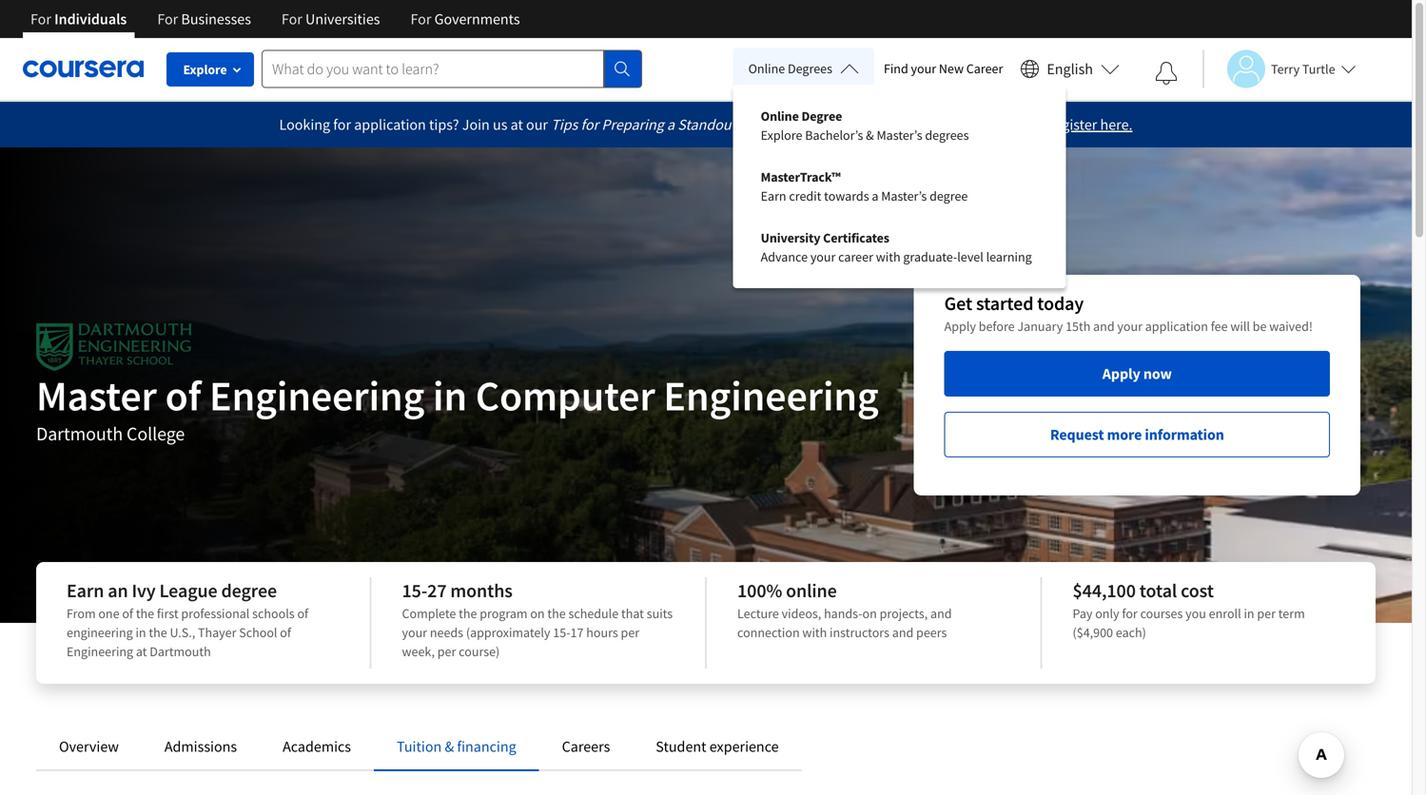 Task type: vqa. For each thing, say whether or not it's contained in the screenshot.
"$44,100"
yes



Task type: locate. For each thing, give the bounding box(es) containing it.
2 vertical spatial and
[[893, 624, 914, 642]]

online inside online degree explore bachelor's & master's degrees
[[761, 108, 799, 125]]

businesses
[[181, 10, 251, 29]]

explore down degree
[[761, 127, 803, 144]]

the
[[136, 605, 154, 622], [459, 605, 477, 622], [548, 605, 566, 622], [149, 624, 167, 642]]

find
[[884, 60, 909, 77]]

1 vertical spatial with
[[803, 624, 827, 642]]

per down that
[[621, 624, 640, 642]]

us
[[493, 115, 508, 134]]

0 horizontal spatial degree
[[221, 579, 277, 603]]

dartmouth down 'u.s.,'
[[150, 643, 211, 661]]

bachelor's
[[805, 127, 864, 144]]

course)
[[459, 643, 500, 661]]

for left universities
[[282, 10, 303, 29]]

earn inside earn an ivy league degree from one of the first professional schools of engineering in the u.s., thayer school of engineering at dartmouth
[[67, 579, 104, 603]]

request more information button
[[945, 412, 1331, 458]]

with right "career"
[[876, 248, 901, 266]]

0 vertical spatial 15-
[[402, 579, 428, 603]]

apply
[[945, 318, 976, 335], [1103, 365, 1141, 384]]

1 vertical spatial master's
[[882, 188, 927, 205]]

a inside the mastertrack™ earn credit towards a master's degree
[[872, 188, 879, 205]]

1 vertical spatial &
[[445, 738, 454, 757]]

per
[[1258, 605, 1276, 622], [621, 624, 640, 642], [438, 643, 456, 661]]

looking for application tips? join us at our tips for preparing a standout dartmouth application webinar on january 9th! register here.
[[279, 115, 1133, 134]]

15- up complete
[[402, 579, 428, 603]]

1 horizontal spatial a
[[872, 188, 879, 205]]

0 horizontal spatial 15-
[[402, 579, 428, 603]]

application
[[354, 115, 426, 134], [1146, 318, 1209, 335]]

0 vertical spatial per
[[1258, 605, 1276, 622]]

peers
[[917, 624, 947, 642]]

master's up "university certificates advance your career with graduate-level learning"
[[882, 188, 927, 205]]

college
[[127, 422, 185, 446]]

0 horizontal spatial a
[[667, 115, 675, 134]]

15-
[[402, 579, 428, 603], [553, 624, 571, 642]]

2 for from the left
[[157, 10, 178, 29]]

explore down for businesses
[[183, 61, 227, 78]]

2 vertical spatial in
[[136, 624, 146, 642]]

3 for from the left
[[282, 10, 303, 29]]

0 vertical spatial degree
[[930, 188, 968, 205]]

1 horizontal spatial with
[[876, 248, 901, 266]]

0 vertical spatial and
[[1094, 318, 1115, 335]]

& right tuition
[[445, 738, 454, 757]]

online left degree
[[761, 108, 799, 125]]

0 horizontal spatial engineering
[[67, 643, 133, 661]]

careers link
[[562, 738, 610, 757]]

2 vertical spatial dartmouth
[[150, 643, 211, 661]]

tuition
[[397, 738, 442, 757]]

0 vertical spatial &
[[866, 127, 874, 144]]

dartmouth down online degrees
[[740, 115, 810, 134]]

student experience
[[656, 738, 779, 757]]

with inside "university certificates advance your career with graduate-level learning"
[[876, 248, 901, 266]]

of down schools
[[280, 624, 291, 642]]

earn up from
[[67, 579, 104, 603]]

application left fee
[[1146, 318, 1209, 335]]

and up peers
[[931, 605, 952, 622]]

1 horizontal spatial dartmouth
[[150, 643, 211, 661]]

1 horizontal spatial per
[[621, 624, 640, 642]]

master's for degrees
[[877, 127, 923, 144]]

a right towards
[[872, 188, 879, 205]]

for left businesses
[[157, 10, 178, 29]]

1 vertical spatial dartmouth
[[36, 422, 123, 446]]

0 horizontal spatial on
[[530, 605, 545, 622]]

1 horizontal spatial &
[[866, 127, 874, 144]]

1 vertical spatial explore
[[761, 127, 803, 144]]

1 vertical spatial apply
[[1103, 365, 1141, 384]]

1 vertical spatial 15-
[[553, 624, 571, 642]]

new
[[939, 60, 964, 77]]

1 vertical spatial degree
[[221, 579, 277, 603]]

0 vertical spatial with
[[876, 248, 901, 266]]

hours
[[587, 624, 618, 642]]

online inside "dropdown button"
[[749, 60, 785, 77]]

($4,900
[[1073, 624, 1114, 642]]

schools
[[252, 605, 295, 622]]

0 vertical spatial application
[[354, 115, 426, 134]]

tuition & financing link
[[397, 738, 516, 757]]

0 horizontal spatial with
[[803, 624, 827, 642]]

earn left the credit at the right
[[761, 188, 787, 205]]

1 horizontal spatial at
[[511, 115, 523, 134]]

individuals
[[54, 10, 127, 29]]

0 vertical spatial explore
[[183, 61, 227, 78]]

master of engineering in computer engineering dartmouth college
[[36, 369, 879, 446]]

0 vertical spatial online
[[749, 60, 785, 77]]

your left "career"
[[811, 248, 836, 266]]

at
[[511, 115, 523, 134], [136, 643, 147, 661]]

with
[[876, 248, 901, 266], [803, 624, 827, 642]]

dartmouth college logo image
[[36, 324, 192, 371]]

for governments
[[411, 10, 520, 29]]

apply inside button
[[1103, 365, 1141, 384]]

ivy
[[132, 579, 156, 603]]

dartmouth inside master of engineering in computer engineering dartmouth college
[[36, 422, 123, 446]]

for right looking
[[333, 115, 351, 134]]

for
[[30, 10, 51, 29], [157, 10, 178, 29], [282, 10, 303, 29], [411, 10, 432, 29]]

degree inside earn an ivy league degree from one of the first professional schools of engineering in the u.s., thayer school of engineering at dartmouth
[[221, 579, 277, 603]]

dartmouth left college
[[36, 422, 123, 446]]

of right schools
[[297, 605, 309, 622]]

1 vertical spatial earn
[[67, 579, 104, 603]]

courses
[[1141, 605, 1183, 622]]

january inside get started today apply before january 15th and your application fee will be waived!
[[1018, 318, 1063, 335]]

1 vertical spatial in
[[1244, 605, 1255, 622]]

2 horizontal spatial per
[[1258, 605, 1276, 622]]

your right find
[[911, 60, 937, 77]]

per left 'term' on the right bottom of the page
[[1258, 605, 1276, 622]]

with down videos,
[[803, 624, 827, 642]]

1 horizontal spatial in
[[433, 369, 467, 422]]

15- down schedule
[[553, 624, 571, 642]]

None search field
[[262, 50, 642, 88]]

university
[[761, 229, 821, 247]]

for up what do you want to learn? 'text box'
[[411, 10, 432, 29]]

per inside $44,100 total cost pay only for courses you enroll in per term ($4,900 each)
[[1258, 605, 1276, 622]]

1 vertical spatial online
[[761, 108, 799, 125]]

application inside get started today apply before january 15th and your application fee will be waived!
[[1146, 318, 1209, 335]]

0 horizontal spatial explore
[[183, 61, 227, 78]]

2 horizontal spatial dartmouth
[[740, 115, 810, 134]]

1 vertical spatial a
[[872, 188, 879, 205]]

register here. link
[[1047, 115, 1133, 134]]

1 for from the left
[[30, 10, 51, 29]]

complete
[[402, 605, 456, 622]]

universities
[[306, 10, 380, 29]]

of right one
[[122, 605, 133, 622]]

for up each)
[[1123, 605, 1138, 622]]

and down the projects,
[[893, 624, 914, 642]]

0 vertical spatial earn
[[761, 188, 787, 205]]

of right master
[[165, 369, 201, 422]]

17
[[571, 624, 584, 642]]

for left individuals
[[30, 10, 51, 29]]

and inside get started today apply before january 15th and your application fee will be waived!
[[1094, 318, 1115, 335]]

master's left degrees
[[877, 127, 923, 144]]

online left degrees
[[749, 60, 785, 77]]

mastertrack™
[[761, 168, 841, 186]]

university certificates advance your career with graduate-level learning
[[761, 229, 1032, 266]]

1 horizontal spatial earn
[[761, 188, 787, 205]]

online
[[749, 60, 785, 77], [761, 108, 799, 125]]

fee
[[1211, 318, 1228, 335]]

your up week,
[[402, 624, 427, 642]]

term
[[1279, 605, 1306, 622]]

master
[[36, 369, 157, 422]]

1 horizontal spatial for
[[581, 115, 599, 134]]

total
[[1140, 579, 1178, 603]]

2 horizontal spatial for
[[1123, 605, 1138, 622]]

more
[[1108, 425, 1142, 444]]

& right bachelor's
[[866, 127, 874, 144]]

1 horizontal spatial and
[[931, 605, 952, 622]]

4 for from the left
[[411, 10, 432, 29]]

1 horizontal spatial january
[[1018, 318, 1063, 335]]

1 vertical spatial january
[[1018, 318, 1063, 335]]

that
[[621, 605, 644, 622]]

online for online degrees
[[749, 60, 785, 77]]

master's
[[877, 127, 923, 144], [882, 188, 927, 205]]

application left tips? at left top
[[354, 115, 426, 134]]

be
[[1253, 318, 1267, 335]]

0 horizontal spatial at
[[136, 643, 147, 661]]

(approximately
[[466, 624, 551, 642]]

for businesses
[[157, 10, 251, 29]]

15th
[[1066, 318, 1091, 335]]

find your new career link
[[875, 57, 1013, 81]]

today
[[1038, 292, 1084, 316]]

0 horizontal spatial per
[[438, 643, 456, 661]]

will
[[1231, 318, 1251, 335]]

0 vertical spatial apply
[[945, 318, 976, 335]]

0 vertical spatial master's
[[877, 127, 923, 144]]

league
[[159, 579, 218, 603]]

degree down degrees
[[930, 188, 968, 205]]

apply left the now
[[1103, 365, 1141, 384]]

and right 15th
[[1094, 318, 1115, 335]]

apply inside get started today apply before january 15th and your application fee will be waived!
[[945, 318, 976, 335]]

cost
[[1181, 579, 1214, 603]]

on up instructors
[[863, 605, 877, 622]]

online for online degree explore bachelor's & master's degrees
[[761, 108, 799, 125]]

engineering
[[209, 369, 425, 422], [664, 369, 879, 422], [67, 643, 133, 661]]

0 horizontal spatial january
[[963, 115, 1015, 134]]

0 horizontal spatial in
[[136, 624, 146, 642]]

1 vertical spatial and
[[931, 605, 952, 622]]

your
[[911, 60, 937, 77], [811, 248, 836, 266], [1118, 318, 1143, 335], [402, 624, 427, 642]]

1 vertical spatial at
[[136, 643, 147, 661]]

tips
[[551, 115, 578, 134]]

1 horizontal spatial explore
[[761, 127, 803, 144]]

1 vertical spatial application
[[1146, 318, 1209, 335]]

on right program
[[530, 605, 545, 622]]

videos,
[[782, 605, 822, 622]]

at inside earn an ivy league degree from one of the first professional schools of engineering in the u.s., thayer school of engineering at dartmouth
[[136, 643, 147, 661]]

master's inside the mastertrack™ earn credit towards a master's degree
[[882, 188, 927, 205]]

a left standout
[[667, 115, 675, 134]]

in inside earn an ivy league degree from one of the first professional schools of engineering in the u.s., thayer school of engineering at dartmouth
[[136, 624, 146, 642]]

dartmouth
[[740, 115, 810, 134], [36, 422, 123, 446], [150, 643, 211, 661]]

standout
[[678, 115, 737, 134]]

credit
[[789, 188, 822, 205]]

the left schedule
[[548, 605, 566, 622]]

apply down the get
[[945, 318, 976, 335]]

1 horizontal spatial on
[[863, 605, 877, 622]]

request more information
[[1051, 425, 1225, 444]]

15-27 months complete the program on the schedule that suits your needs (approximately 15-17 hours per week, per course)
[[402, 579, 673, 661]]

1 horizontal spatial apply
[[1103, 365, 1141, 384]]

0 vertical spatial in
[[433, 369, 467, 422]]

january down today
[[1018, 318, 1063, 335]]

9th!
[[1018, 115, 1044, 134]]

preparing
[[602, 115, 664, 134]]

2 horizontal spatial on
[[943, 115, 960, 134]]

1 horizontal spatial engineering
[[209, 369, 425, 422]]

master's inside online degree explore bachelor's & master's degrees
[[877, 127, 923, 144]]

online degrees menu
[[746, 95, 1054, 278]]

your up apply now
[[1118, 318, 1143, 335]]

0 horizontal spatial dartmouth
[[36, 422, 123, 446]]

on inside 15-27 months complete the program on the schedule that suits your needs (approximately 15-17 hours per week, per course)
[[530, 605, 545, 622]]

for right tips
[[581, 115, 599, 134]]

our
[[526, 115, 548, 134]]

for
[[333, 115, 351, 134], [581, 115, 599, 134], [1123, 605, 1138, 622]]

earn inside the mastertrack™ earn credit towards a master's degree
[[761, 188, 787, 205]]

webinar
[[888, 115, 940, 134]]

2 vertical spatial per
[[438, 643, 456, 661]]

january left "9th!"
[[963, 115, 1015, 134]]

2 horizontal spatial and
[[1094, 318, 1115, 335]]

the left first at bottom left
[[136, 605, 154, 622]]

1 horizontal spatial application
[[1146, 318, 1209, 335]]

engineering
[[67, 624, 133, 642]]

& inside online degree explore bachelor's & master's degrees
[[866, 127, 874, 144]]

for for universities
[[282, 10, 303, 29]]

0 horizontal spatial earn
[[67, 579, 104, 603]]

per down needs
[[438, 643, 456, 661]]

degree up schools
[[221, 579, 277, 603]]

0 horizontal spatial apply
[[945, 318, 976, 335]]

on right the 'webinar'
[[943, 115, 960, 134]]

2 horizontal spatial in
[[1244, 605, 1255, 622]]

0 vertical spatial january
[[963, 115, 1015, 134]]

get started today apply before january 15th and your application fee will be waived!
[[945, 292, 1313, 335]]

online degrees button
[[734, 48, 875, 89]]

1 horizontal spatial degree
[[930, 188, 968, 205]]



Task type: describe. For each thing, give the bounding box(es) containing it.
engineering inside earn an ivy league degree from one of the first professional schools of engineering in the u.s., thayer school of engineering at dartmouth
[[67, 643, 133, 661]]

100% online lecture videos, hands-on projects, and connection with instructors and peers
[[738, 579, 952, 642]]

online degrees
[[749, 60, 833, 77]]

instructors
[[830, 624, 890, 642]]

hands-
[[824, 605, 863, 622]]

$44,100
[[1073, 579, 1136, 603]]

only
[[1096, 605, 1120, 622]]

0 vertical spatial a
[[667, 115, 675, 134]]

register
[[1047, 115, 1098, 134]]

before
[[979, 318, 1015, 335]]

0 horizontal spatial and
[[893, 624, 914, 642]]

for for individuals
[[30, 10, 51, 29]]

of inside master of engineering in computer engineering dartmouth college
[[165, 369, 201, 422]]

towards
[[824, 188, 870, 205]]

in inside master of engineering in computer engineering dartmouth college
[[433, 369, 467, 422]]

0 vertical spatial at
[[511, 115, 523, 134]]

each)
[[1116, 624, 1147, 642]]

degree
[[802, 108, 843, 125]]

graduate-
[[904, 248, 958, 266]]

27
[[428, 579, 447, 603]]

overview
[[59, 738, 119, 757]]

1 horizontal spatial 15-
[[553, 624, 571, 642]]

in inside $44,100 total cost pay only for courses you enroll in per term ($4,900 each)
[[1244, 605, 1255, 622]]

apply now
[[1103, 365, 1172, 384]]

0 horizontal spatial application
[[354, 115, 426, 134]]

an
[[108, 579, 128, 603]]

tuition & financing
[[397, 738, 516, 757]]

explore button
[[167, 52, 254, 87]]

0 vertical spatial dartmouth
[[740, 115, 810, 134]]

dartmouth inside earn an ivy league degree from one of the first professional schools of engineering in the u.s., thayer school of engineering at dartmouth
[[150, 643, 211, 661]]

professional
[[181, 605, 250, 622]]

for inside $44,100 total cost pay only for courses you enroll in per term ($4,900 each)
[[1123, 605, 1138, 622]]

terry turtle button
[[1203, 50, 1357, 88]]

master's for degree
[[882, 188, 927, 205]]

waived!
[[1270, 318, 1313, 335]]

student
[[656, 738, 707, 757]]

What do you want to learn? text field
[[262, 50, 604, 88]]

0 horizontal spatial &
[[445, 738, 454, 757]]

degrees
[[926, 127, 969, 144]]

online degree explore bachelor's & master's degrees
[[761, 108, 969, 144]]

for universities
[[282, 10, 380, 29]]

coursera image
[[23, 54, 144, 84]]

turtle
[[1303, 60, 1336, 78]]

2 horizontal spatial engineering
[[664, 369, 879, 422]]

1 vertical spatial per
[[621, 624, 640, 642]]

your inside "university certificates advance your career with graduate-level learning"
[[811, 248, 836, 266]]

terry turtle
[[1272, 60, 1336, 78]]

for for governments
[[411, 10, 432, 29]]

program
[[480, 605, 528, 622]]

level
[[958, 248, 984, 266]]

experience
[[710, 738, 779, 757]]

career
[[967, 60, 1004, 77]]

connection
[[738, 624, 800, 642]]

find your new career
[[884, 60, 1004, 77]]

student experience link
[[656, 738, 779, 757]]

explore inside online degree explore bachelor's & master's degrees
[[761, 127, 803, 144]]

enroll
[[1209, 605, 1242, 622]]

terry
[[1272, 60, 1300, 78]]

career
[[839, 248, 874, 266]]

explore inside dropdown button
[[183, 61, 227, 78]]

application
[[813, 115, 885, 134]]

academics link
[[283, 738, 351, 757]]

one
[[98, 605, 119, 622]]

mastertrack™ earn credit towards a master's degree
[[761, 168, 968, 205]]

100%
[[738, 579, 783, 603]]

governments
[[435, 10, 520, 29]]

thayer
[[198, 624, 236, 642]]

here.
[[1101, 115, 1133, 134]]

admissions link
[[165, 738, 237, 757]]

careers
[[562, 738, 610, 757]]

0 horizontal spatial for
[[333, 115, 351, 134]]

months
[[451, 579, 513, 603]]

show notifications image
[[1156, 62, 1178, 85]]

financing
[[457, 738, 516, 757]]

with inside 100% online lecture videos, hands-on projects, and connection with instructors and peers
[[803, 624, 827, 642]]

for for businesses
[[157, 10, 178, 29]]

tips?
[[429, 115, 459, 134]]

from
[[67, 605, 96, 622]]

admissions
[[165, 738, 237, 757]]

schedule
[[569, 605, 619, 622]]

your inside get started today apply before january 15th and your application fee will be waived!
[[1118, 318, 1143, 335]]

certificates
[[823, 229, 890, 247]]

information
[[1145, 425, 1225, 444]]

suits
[[647, 605, 673, 622]]

and for 100% online
[[931, 605, 952, 622]]

the down months
[[459, 605, 477, 622]]

and for get started today
[[1094, 318, 1115, 335]]

pay
[[1073, 605, 1093, 622]]

your inside 15-27 months complete the program on the schedule that suits your needs (approximately 15-17 hours per week, per course)
[[402, 624, 427, 642]]

computer
[[476, 369, 655, 422]]

on inside 100% online lecture videos, hands-on projects, and connection with instructors and peers
[[863, 605, 877, 622]]

looking
[[279, 115, 330, 134]]

degree inside the mastertrack™ earn credit towards a master's degree
[[930, 188, 968, 205]]

english
[[1047, 59, 1094, 79]]

started
[[977, 292, 1034, 316]]

school
[[239, 624, 277, 642]]

projects,
[[880, 605, 928, 622]]

banner navigation
[[15, 0, 536, 52]]

for individuals
[[30, 10, 127, 29]]

now
[[1144, 365, 1172, 384]]

academics
[[283, 738, 351, 757]]

join
[[462, 115, 490, 134]]

the down first at bottom left
[[149, 624, 167, 642]]



